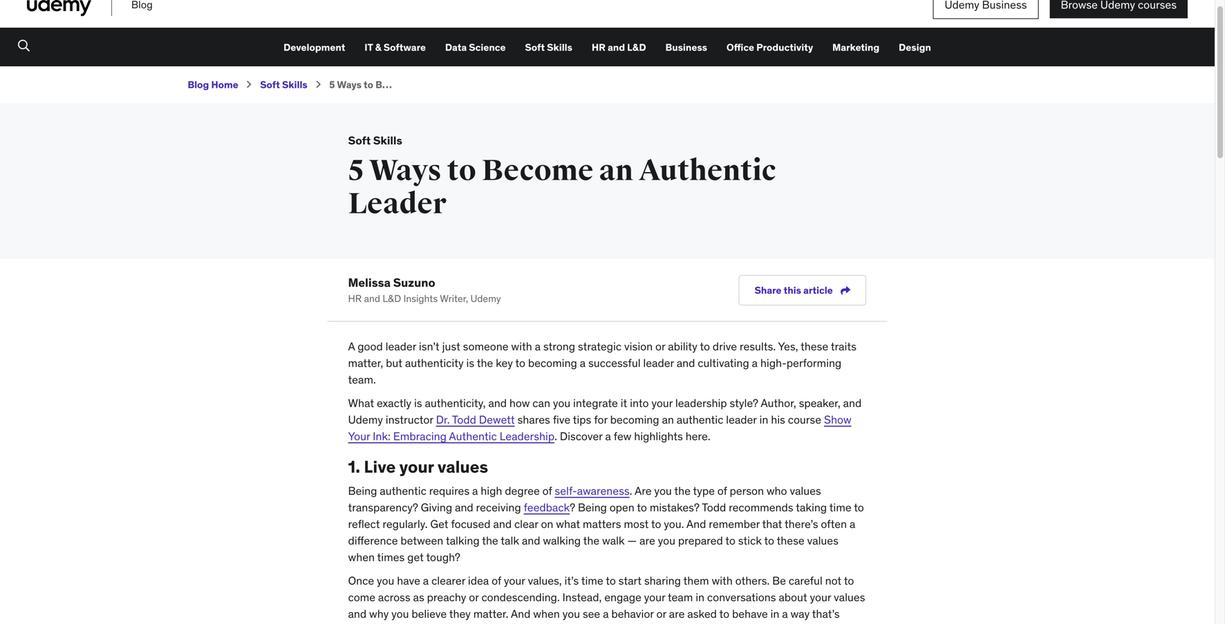 Task type: vqa. For each thing, say whether or not it's contained in the screenshot.
the left is
yes



Task type: describe. For each thing, give the bounding box(es) containing it.
inconsistent
[[348, 624, 409, 624]]

science
[[469, 41, 506, 54]]

1 horizontal spatial in
[[759, 413, 768, 427]]

2 horizontal spatial with
[[712, 574, 733, 588]]

see
[[583, 607, 600, 621]]

careful
[[789, 574, 823, 588]]

or inside a good leader isn't just someone with a strong strategic vision or ability to drive results. yes, these traits matter, but authenticity is the key to becoming a successful leader and cultivating a high-performing team.
[[655, 340, 665, 354]]

5 ways to become an authentic leader
[[329, 78, 507, 91]]

you inside . are you the type of person who values transparency? giving and receiving
[[654, 484, 672, 498]]

1 horizontal spatial values,
[[528, 574, 562, 588]]

authenticity,
[[425, 396, 486, 410]]

start
[[619, 574, 642, 588]]

are
[[635, 484, 652, 498]]

when inside ? being open to mistakes? todd recommends taking time to reflect regularly. get focused and clear on what matters most to you. and remember that there's often a difference between talking the talk and walking the walk — are you prepared to stick to these values when times get tough?
[[348, 550, 375, 565]]

of for awareness
[[542, 484, 552, 498]]

transparency?
[[348, 501, 418, 515]]

embracing
[[393, 429, 447, 444]]

search icon image
[[18, 39, 30, 53]]

1. live your values
[[348, 457, 488, 478]]

an inside the 'soft skills 5 ways to become an authentic leader'
[[599, 153, 633, 189]]

1 horizontal spatial becoming
[[610, 413, 659, 427]]

share
[[755, 284, 782, 297]]

data science link
[[445, 41, 506, 54]]

about
[[779, 590, 807, 605]]

isn't
[[419, 340, 439, 354]]

becoming inside a good leader isn't just someone with a strong strategic vision or ability to drive results. yes, these traits matter, but authenticity is the key to becoming a successful leader and cultivating a high-performing team.
[[528, 356, 577, 370]]

data science
[[445, 41, 506, 54]]

not
[[825, 574, 842, 588]]

and inside melissa suzuno hr and l&d insights writer, udemy
[[364, 293, 380, 305]]

and inside once you have a clearer idea of your values, it's time to start sharing them with others. be careful not to come across as preachy or condescending. instead, engage your team in conversations about your values and why you believe they matter. and when you see a behavior or are asked to behave in a way that's inconsistent with your values, make sure you speak up.
[[511, 607, 531, 621]]

tough?
[[426, 550, 460, 565]]

shares
[[517, 413, 550, 427]]

is inside a good leader isn't just someone with a strong strategic vision or ability to drive results. yes, these traits matter, but authenticity is the key to becoming a successful leader and cultivating a high-performing team.
[[466, 356, 474, 370]]

melissa suzuno hr and l&d insights writer, udemy
[[348, 275, 501, 305]]

productivity
[[756, 41, 813, 54]]

can
[[533, 396, 550, 410]]

have
[[397, 574, 420, 588]]

way
[[791, 607, 810, 621]]

sharing
[[644, 574, 681, 588]]

udemy inside melissa suzuno hr and l&d insights writer, udemy
[[471, 293, 501, 305]]

strong
[[543, 340, 575, 354]]

your
[[348, 429, 370, 444]]

matter,
[[348, 356, 383, 370]]

0 horizontal spatial 5
[[329, 78, 335, 91]]

what exactly is authenticity, and how can you integrate it into your leadership style? author, speaker, and udemy instructor
[[348, 396, 862, 427]]

5 inside the 'soft skills 5 ways to become an authentic leader'
[[348, 153, 364, 189]]

1 vertical spatial or
[[469, 590, 479, 605]]

stick
[[738, 534, 762, 548]]

idea
[[468, 574, 489, 588]]

how
[[509, 396, 530, 410]]

0 vertical spatial authentic
[[429, 78, 474, 91]]

software
[[384, 41, 426, 54]]

walk
[[602, 534, 625, 548]]

feedback link
[[524, 501, 570, 515]]

and inside ? being open to mistakes? todd recommends taking time to reflect regularly. get focused and clear on what matters most to you. and remember that there's often a difference between talking the talk and walking the walk — are you prepared to stick to these values when times get tough?
[[686, 517, 706, 531]]

udemy image
[[27, 0, 91, 18]]

values inside . are you the type of person who values transparency? giving and receiving
[[790, 484, 821, 498]]

0 horizontal spatial in
[[696, 590, 705, 605]]

awareness
[[577, 484, 630, 498]]

you right sure
[[549, 624, 567, 624]]

udemy inside the "what exactly is authenticity, and how can you integrate it into your leadership style? author, speaker, and udemy instructor"
[[348, 413, 383, 427]]

author,
[[761, 396, 796, 410]]

2 horizontal spatial in
[[771, 607, 779, 621]]

1 vertical spatial soft skills link
[[260, 78, 307, 91]]

1.
[[348, 457, 360, 478]]

recommends
[[729, 501, 793, 515]]

soft for soft skills link to the bottom
[[260, 78, 280, 91]]

what
[[348, 396, 374, 410]]

. discover a few highlights here.
[[555, 429, 710, 444]]

remember
[[709, 517, 760, 531]]

1 vertical spatial leader
[[643, 356, 674, 370]]

2 vertical spatial an
[[662, 413, 674, 427]]

1 horizontal spatial leader
[[476, 78, 507, 91]]

authentic inside show your ink: embracing authentic leadership
[[449, 429, 497, 444]]

design
[[899, 41, 931, 54]]

behavior
[[611, 607, 654, 621]]

others.
[[735, 574, 770, 588]]

office
[[727, 41, 754, 54]]

once you have a clearer idea of your values, it's time to start sharing them with others. be careful not to come across as preachy or condescending. instead, engage your team in conversations about your values and why you believe they matter. and when you see a behavior or are asked to behave in a way that's inconsistent with your values, make sure you speak up.
[[348, 574, 865, 624]]

leader inside the 'soft skills 5 ways to become an authentic leader'
[[348, 186, 446, 222]]

tips
[[573, 413, 591, 427]]

taking
[[796, 501, 827, 515]]

and inside . are you the type of person who values transparency? giving and receiving
[[455, 501, 473, 515]]

yes,
[[778, 340, 798, 354]]

being authentic requires a high degree of self-awareness
[[348, 484, 630, 498]]

are inside ? being open to mistakes? todd recommends taking time to reflect regularly. get focused and clear on what matters most to you. and remember that there's often a difference between talking the talk and walking the walk — are you prepared to stick to these values when times get tough?
[[640, 534, 655, 548]]

prepared
[[678, 534, 723, 548]]

soft skills for top soft skills link
[[525, 41, 572, 54]]

values inside once you have a clearer idea of your values, it's time to start sharing them with others. be careful not to come across as preachy or condescending. instead, engage your team in conversations about your values and why you believe they matter. and when you see a behavior or are asked to behave in a way that's inconsistent with your values, make sure you speak up.
[[834, 590, 865, 605]]

share this article link
[[739, 275, 866, 306]]

l&d inside melissa suzuno hr and l&d insights writer, udemy
[[383, 293, 401, 305]]

suzuno
[[393, 275, 435, 290]]

for
[[594, 413, 608, 427]]

drive
[[713, 340, 737, 354]]

time inside once you have a clearer idea of your values, it's time to start sharing them with others. be careful not to come across as preachy or condescending. instead, engage your team in conversations about your values and why you believe they matter. and when you see a behavior or are asked to behave in a way that's inconsistent with your values, make sure you speak up.
[[581, 574, 603, 588]]

1 vertical spatial authentic
[[380, 484, 426, 498]]

0 vertical spatial leader
[[386, 340, 416, 354]]

traits
[[831, 340, 857, 354]]

and inside a good leader isn't just someone with a strong strategic vision or ability to drive results. yes, these traits matter, but authenticity is the key to becoming a successful leader and cultivating a high-performing team.
[[677, 356, 695, 370]]

show your ink: embracing authentic leadership link
[[348, 413, 851, 444]]

a left few on the bottom
[[605, 429, 611, 444]]

live
[[364, 457, 396, 478]]

these inside a good leader isn't just someone with a strong strategic vision or ability to drive results. yes, these traits matter, but authenticity is the key to becoming a successful leader and cultivating a high-performing team.
[[801, 340, 828, 354]]

a inside ? being open to mistakes? todd recommends taking time to reflect regularly. get focused and clear on what matters most to you. and remember that there's often a difference between talking the talk and walking the walk — are you prepared to stick to these values when times get tough?
[[850, 517, 855, 531]]

when inside once you have a clearer idea of your values, it's time to start sharing them with others. be careful not to come across as preachy or condescending. instead, engage your team in conversations about your values and why you believe they matter. and when you see a behavior or are asked to behave in a way that's inconsistent with your values, make sure you speak up.
[[533, 607, 560, 621]]

who
[[767, 484, 787, 498]]

you inside ? being open to mistakes? todd recommends taking time to reflect regularly. get focused and clear on what matters most to you. and remember that there's often a difference between talking the talk and walking the walk — are you prepared to stick to these values when times get tough?
[[658, 534, 675, 548]]

the inside a good leader isn't just someone with a strong strategic vision or ability to drive results. yes, these traits matter, but authenticity is the key to becoming a successful leader and cultivating a high-performing team.
[[477, 356, 493, 370]]

it
[[365, 41, 373, 54]]

you inside the "what exactly is authenticity, and how can you integrate it into your leadership style? author, speaker, and udemy instructor"
[[553, 396, 570, 410]]

your down embracing
[[399, 457, 434, 478]]

it
[[621, 396, 627, 410]]

matter.
[[473, 607, 508, 621]]

that's
[[812, 607, 840, 621]]

someone
[[463, 340, 509, 354]]

giving
[[421, 501, 452, 515]]

0 horizontal spatial become
[[375, 78, 413, 91]]

0 horizontal spatial values,
[[459, 624, 493, 624]]

walking
[[543, 534, 581, 548]]

. for discover
[[555, 429, 557, 444]]

authentic inside the 'soft skills 5 ways to become an authentic leader'
[[639, 153, 776, 189]]

a down strategic
[[580, 356, 586, 370]]

speak
[[569, 624, 599, 624]]

0 vertical spatial authentic
[[677, 413, 723, 427]]

1 horizontal spatial hr
[[592, 41, 606, 54]]

you down across
[[391, 607, 409, 621]]

a left high on the left bottom of the page
[[472, 484, 478, 498]]

a left way
[[782, 607, 788, 621]]

to inside the 'soft skills 5 ways to become an authentic leader'
[[447, 153, 476, 189]]

business
[[665, 41, 707, 54]]

show your ink: embracing authentic leadership
[[348, 413, 851, 444]]

up.
[[602, 624, 617, 624]]



Task type: locate. For each thing, give the bounding box(es) containing it.
1 horizontal spatial udemy
[[471, 293, 501, 305]]

a left strong
[[535, 340, 541, 354]]

home
[[211, 78, 238, 91]]

integrate
[[573, 396, 618, 410]]

times
[[377, 550, 405, 565]]

it's
[[564, 574, 579, 588]]

you up five
[[553, 396, 570, 410]]

values down often
[[807, 534, 839, 548]]

when down difference
[[348, 550, 375, 565]]

requires
[[429, 484, 470, 498]]

course
[[788, 413, 821, 427]]

soft skills link right science
[[525, 41, 572, 54]]

your up condescending.
[[504, 574, 525, 588]]

1 vertical spatial becoming
[[610, 413, 659, 427]]

his
[[771, 413, 785, 427]]

become
[[375, 78, 413, 91], [482, 153, 594, 189]]

the down someone
[[477, 356, 493, 370]]

1 horizontal spatial when
[[533, 607, 560, 621]]

0 horizontal spatial and
[[511, 607, 531, 621]]

1 vertical spatial an
[[599, 153, 633, 189]]

1 horizontal spatial .
[[630, 484, 632, 498]]

0 vertical spatial 5
[[329, 78, 335, 91]]

instead,
[[562, 590, 602, 605]]

authentic up transparency?
[[380, 484, 426, 498]]

you down you.
[[658, 534, 675, 548]]

values, down matter.
[[459, 624, 493, 624]]

your inside the "what exactly is authenticity, and how can you integrate it into your leadership style? author, speaker, and udemy instructor"
[[652, 396, 673, 410]]

0 vertical spatial udemy
[[471, 293, 501, 305]]

2 horizontal spatial an
[[662, 413, 674, 427]]

0 horizontal spatial soft skills
[[260, 78, 307, 91]]

is up instructor
[[414, 396, 422, 410]]

1 vertical spatial udemy
[[348, 413, 383, 427]]

0 horizontal spatial an
[[415, 78, 427, 91]]

with down believe
[[411, 624, 432, 624]]

between
[[401, 534, 443, 548]]

0 horizontal spatial being
[[348, 484, 377, 498]]

0 vertical spatial ways
[[337, 78, 362, 91]]

high-
[[760, 356, 787, 370]]

across
[[378, 590, 410, 605]]

soft skills link
[[525, 41, 572, 54], [260, 78, 307, 91]]

you right are
[[654, 484, 672, 498]]

todd down type at the bottom of the page
[[702, 501, 726, 515]]

1 horizontal spatial are
[[669, 607, 685, 621]]

skills down development
[[282, 78, 307, 91]]

soft skills link down development
[[260, 78, 307, 91]]

time up often
[[829, 501, 852, 515]]

a right often
[[850, 517, 855, 531]]

being down self-awareness "link"
[[578, 501, 607, 515]]

. for are
[[630, 484, 632, 498]]

a
[[348, 340, 355, 354]]

of inside . are you the type of person who values transparency? giving and receiving
[[717, 484, 727, 498]]

behave
[[732, 607, 768, 621]]

0 horizontal spatial authentic
[[380, 484, 426, 498]]

todd inside ? being open to mistakes? todd recommends taking time to reflect regularly. get focused and clear on what matters most to you. and remember that there's often a difference between talking the talk and walking the walk — are you prepared to stick to these values when times get tough?
[[702, 501, 726, 515]]

soft skills down development
[[260, 78, 307, 91]]

skills for top soft skills link
[[547, 41, 572, 54]]

in up asked at the right
[[696, 590, 705, 605]]

0 vertical spatial become
[[375, 78, 413, 91]]

and
[[686, 517, 706, 531], [511, 607, 531, 621]]

l&d
[[627, 41, 646, 54], [383, 293, 401, 305]]

soft skills right science
[[525, 41, 572, 54]]

of for values,
[[492, 574, 501, 588]]

a up up.
[[603, 607, 609, 621]]

become inside the 'soft skills 5 ways to become an authentic leader'
[[482, 153, 594, 189]]

skills left hr and l&d link
[[547, 41, 572, 54]]

0 horizontal spatial todd
[[452, 413, 476, 427]]

are right —
[[640, 534, 655, 548]]

leader up but on the bottom of page
[[386, 340, 416, 354]]

with inside a good leader isn't just someone with a strong strategic vision or ability to drive results. yes, these traits matter, but authenticity is the key to becoming a successful leader and cultivating a high-performing team.
[[511, 340, 532, 354]]

soft inside the 'soft skills 5 ways to become an authentic leader'
[[348, 133, 371, 148]]

dr. todd dewett link
[[436, 413, 515, 427]]

discover
[[560, 429, 603, 444]]

1 horizontal spatial become
[[482, 153, 594, 189]]

time up instead,
[[581, 574, 603, 588]]

0 vertical spatial when
[[348, 550, 375, 565]]

a right have
[[423, 574, 429, 588]]

. are you the type of person who values transparency? giving and receiving
[[348, 484, 821, 515]]

0 horizontal spatial time
[[581, 574, 603, 588]]

values up requires
[[438, 457, 488, 478]]

often
[[821, 517, 847, 531]]

values up the taking
[[790, 484, 821, 498]]

1 vertical spatial soft skills
[[260, 78, 307, 91]]

1 horizontal spatial time
[[829, 501, 852, 515]]

office productivity
[[727, 41, 813, 54]]

Search text field
[[0, 28, 41, 66]]

1 horizontal spatial and
[[686, 517, 706, 531]]

1 vertical spatial todd
[[702, 501, 726, 515]]

1 vertical spatial in
[[696, 590, 705, 605]]

values, left it's
[[528, 574, 562, 588]]

? being open to mistakes? todd recommends taking time to reflect regularly. get focused and clear on what matters most to you. and remember that there's often a difference between talking the talk and walking the walk — are you prepared to stick to these values when times get tough?
[[348, 501, 864, 565]]

what
[[556, 517, 580, 531]]

0 horizontal spatial becoming
[[528, 356, 577, 370]]

1 vertical spatial skills
[[282, 78, 307, 91]]

marketing
[[832, 41, 880, 54]]

0 vertical spatial values,
[[528, 574, 562, 588]]

you.
[[664, 517, 684, 531]]

udemy down what
[[348, 413, 383, 427]]

1 horizontal spatial with
[[511, 340, 532, 354]]

1 horizontal spatial soft skills
[[525, 41, 572, 54]]

values
[[438, 457, 488, 478], [790, 484, 821, 498], [807, 534, 839, 548], [834, 590, 865, 605]]

being down 1.
[[348, 484, 377, 498]]

authentic down leadership
[[677, 413, 723, 427]]

2 vertical spatial soft
[[348, 133, 371, 148]]

in
[[759, 413, 768, 427], [696, 590, 705, 605], [771, 607, 779, 621]]

authentic
[[429, 78, 474, 91], [639, 153, 776, 189], [449, 429, 497, 444]]

1 vertical spatial these
[[777, 534, 805, 548]]

results.
[[740, 340, 776, 354]]

or right behavior
[[656, 607, 666, 621]]

2 vertical spatial authentic
[[449, 429, 497, 444]]

. inside . are you the type of person who values transparency? giving and receiving
[[630, 484, 632, 498]]

when up sure
[[533, 607, 560, 621]]

just
[[442, 340, 460, 354]]

—
[[627, 534, 637, 548]]

speaker,
[[799, 396, 840, 410]]

values down not
[[834, 590, 865, 605]]

2 vertical spatial skills
[[373, 133, 402, 148]]

authenticity
[[405, 356, 464, 370]]

this
[[784, 284, 801, 297]]

1 vertical spatial time
[[581, 574, 603, 588]]

0 horizontal spatial .
[[555, 429, 557, 444]]

2 horizontal spatial skills
[[547, 41, 572, 54]]

are inside once you have a clearer idea of your values, it's time to start sharing them with others. be careful not to come across as preachy or condescending. instead, engage your team in conversations about your values and why you believe they matter. and when you see a behavior or are asked to behave in a way that's inconsistent with your values, make sure you speak up.
[[669, 607, 685, 621]]

reflect
[[348, 517, 380, 531]]

0 horizontal spatial l&d
[[383, 293, 401, 305]]

engage
[[604, 590, 641, 605]]

or down idea
[[469, 590, 479, 605]]

1 horizontal spatial authentic
[[677, 413, 723, 427]]

leadership
[[675, 396, 727, 410]]

clear
[[514, 517, 538, 531]]

skills for soft skills link to the bottom
[[282, 78, 307, 91]]

becoming down strong
[[528, 356, 577, 370]]

leader down vision
[[643, 356, 674, 370]]

you up across
[[377, 574, 394, 588]]

leadership
[[500, 429, 555, 444]]

2 horizontal spatial soft
[[525, 41, 545, 54]]

l&d left business
[[627, 41, 646, 54]]

is down someone
[[466, 356, 474, 370]]

1 vertical spatial soft
[[260, 78, 280, 91]]

performing
[[787, 356, 842, 370]]

are down team
[[669, 607, 685, 621]]

your down 'sharing'
[[644, 590, 665, 605]]

2 vertical spatial in
[[771, 607, 779, 621]]

1 horizontal spatial being
[[578, 501, 607, 515]]

leader
[[386, 340, 416, 354], [643, 356, 674, 370], [726, 413, 757, 427]]

0 horizontal spatial udemy
[[348, 413, 383, 427]]

high
[[481, 484, 502, 498]]

the up mistakes?
[[674, 484, 691, 498]]

udemy right writer,
[[471, 293, 501, 305]]

skills down 5 ways to become an authentic leader
[[373, 133, 402, 148]]

. left are
[[630, 484, 632, 498]]

in down about at the bottom right of page
[[771, 607, 779, 621]]

these down there's
[[777, 534, 805, 548]]

0 vertical spatial in
[[759, 413, 768, 427]]

these
[[801, 340, 828, 354], [777, 534, 805, 548]]

1 horizontal spatial of
[[542, 484, 552, 498]]

0 vertical spatial and
[[686, 517, 706, 531]]

values inside ? being open to mistakes? todd recommends taking time to reflect regularly. get focused and clear on what matters most to you. and remember that there's often a difference between talking the talk and walking the walk — are you prepared to stick to these values when times get tough?
[[807, 534, 839, 548]]

1 horizontal spatial soft skills link
[[525, 41, 572, 54]]

0 horizontal spatial leader
[[348, 186, 446, 222]]

0 vertical spatial leader
[[476, 78, 507, 91]]

1 vertical spatial ways
[[369, 153, 442, 189]]

blog home link
[[188, 78, 238, 91]]

0 vertical spatial soft skills
[[525, 41, 572, 54]]

0 horizontal spatial of
[[492, 574, 501, 588]]

with up key
[[511, 340, 532, 354]]

dr. todd dewett shares five tips for becoming an authentic leader in his course
[[436, 413, 824, 427]]

0 horizontal spatial soft
[[260, 78, 280, 91]]

of inside once you have a clearer idea of your values, it's time to start sharing them with others. be careful not to come across as preachy or condescending. instead, engage your team in conversations about your values and why you believe they matter. and when you see a behavior or are asked to behave in a way that's inconsistent with your values, make sure you speak up.
[[492, 574, 501, 588]]

ways inside the 'soft skills 5 ways to become an authentic leader'
[[369, 153, 442, 189]]

0 vertical spatial l&d
[[627, 41, 646, 54]]

1 vertical spatial are
[[669, 607, 685, 621]]

of
[[542, 484, 552, 498], [717, 484, 727, 498], [492, 574, 501, 588]]

skills
[[547, 41, 572, 54], [282, 78, 307, 91], [373, 133, 402, 148]]

design link
[[899, 41, 931, 54]]

ways
[[337, 78, 362, 91], [369, 153, 442, 189]]

come
[[348, 590, 375, 605]]

1 horizontal spatial skills
[[373, 133, 402, 148]]

1 vertical spatial l&d
[[383, 293, 401, 305]]

0 vertical spatial are
[[640, 534, 655, 548]]

team
[[668, 590, 693, 605]]

0 horizontal spatial when
[[348, 550, 375, 565]]

0 horizontal spatial leader
[[386, 340, 416, 354]]

marketing link
[[832, 41, 880, 54]]

your right into
[[652, 396, 673, 410]]

get
[[430, 517, 448, 531]]

open
[[610, 501, 634, 515]]

or
[[655, 340, 665, 354], [469, 590, 479, 605], [656, 607, 666, 621]]

share icon image
[[841, 285, 850, 296]]

values,
[[528, 574, 562, 588], [459, 624, 493, 624]]

and up make
[[511, 607, 531, 621]]

1 vertical spatial being
[[578, 501, 607, 515]]

0 horizontal spatial soft skills link
[[260, 78, 307, 91]]

1 vertical spatial .
[[630, 484, 632, 498]]

are
[[640, 534, 655, 548], [669, 607, 685, 621]]

soft skills for soft skills link to the bottom
[[260, 78, 307, 91]]

ability
[[668, 340, 697, 354]]

and inside once you have a clearer idea of your values, it's time to start sharing them with others. be careful not to come across as preachy or condescending. instead, engage your team in conversations about your values and why you believe they matter. and when you see a behavior or are asked to behave in a way that's inconsistent with your values, make sure you speak up.
[[348, 607, 367, 621]]

0 horizontal spatial ways
[[337, 78, 362, 91]]

on
[[541, 517, 553, 531]]

1 horizontal spatial ways
[[369, 153, 442, 189]]

being
[[348, 484, 377, 498], [578, 501, 607, 515]]

2 horizontal spatial leader
[[726, 413, 757, 427]]

0 vertical spatial becoming
[[528, 356, 577, 370]]

1 horizontal spatial an
[[599, 153, 633, 189]]

with up conversations
[[712, 574, 733, 588]]

office productivity link
[[727, 41, 813, 54]]

the left 'talk'
[[482, 534, 498, 548]]

0 vertical spatial .
[[555, 429, 557, 444]]

0 vertical spatial an
[[415, 78, 427, 91]]

and up prepared
[[686, 517, 706, 531]]

1 horizontal spatial is
[[466, 356, 474, 370]]

being inside ? being open to mistakes? todd recommends taking time to reflect regularly. get focused and clear on what matters most to you. and remember that there's often a difference between talking the talk and walking the walk — are you prepared to stick to these values when times get tough?
[[578, 501, 607, 515]]

1 horizontal spatial soft
[[348, 133, 371, 148]]

a
[[535, 340, 541, 354], [580, 356, 586, 370], [752, 356, 758, 370], [605, 429, 611, 444], [472, 484, 478, 498], [850, 517, 855, 531], [423, 574, 429, 588], [603, 607, 609, 621], [782, 607, 788, 621]]

the
[[477, 356, 493, 370], [674, 484, 691, 498], [482, 534, 498, 548], [583, 534, 600, 548]]

time inside ? being open to mistakes? todd recommends taking time to reflect regularly. get focused and clear on what matters most to you. and remember that there's often a difference between talking the talk and walking the walk — are you prepared to stick to these values when times get tough?
[[829, 501, 852, 515]]

article
[[803, 284, 833, 297]]

2 vertical spatial or
[[656, 607, 666, 621]]

your up that's
[[810, 590, 831, 605]]

1 vertical spatial and
[[511, 607, 531, 621]]

these up the performing
[[801, 340, 828, 354]]

a good leader isn't just someone with a strong strategic vision or ability to drive results. yes, these traits matter, but authenticity is the key to becoming a successful leader and cultivating a high-performing team.
[[348, 340, 857, 387]]

becoming up . discover a few highlights here. at the bottom of the page
[[610, 413, 659, 427]]

leader down style?
[[726, 413, 757, 427]]

leader
[[476, 78, 507, 91], [348, 186, 446, 222]]

skills inside the 'soft skills 5 ways to become an authentic leader'
[[373, 133, 402, 148]]

your down they
[[435, 624, 456, 624]]

0 vertical spatial with
[[511, 340, 532, 354]]

and
[[608, 41, 625, 54], [364, 293, 380, 305], [677, 356, 695, 370], [488, 396, 507, 410], [843, 396, 862, 410], [455, 501, 473, 515], [493, 517, 512, 531], [522, 534, 540, 548], [348, 607, 367, 621]]

5
[[329, 78, 335, 91], [348, 153, 364, 189]]

be
[[772, 574, 786, 588]]

five
[[553, 413, 570, 427]]

of up feedback
[[542, 484, 552, 498]]

2 vertical spatial with
[[411, 624, 432, 624]]

0 vertical spatial these
[[801, 340, 828, 354]]

a down the results.
[[752, 356, 758, 370]]

2 vertical spatial leader
[[726, 413, 757, 427]]

clearer
[[431, 574, 465, 588]]

or right vision
[[655, 340, 665, 354]]

1 vertical spatial with
[[712, 574, 733, 588]]

0 vertical spatial hr
[[592, 41, 606, 54]]

1 horizontal spatial todd
[[702, 501, 726, 515]]

conversations
[[707, 590, 776, 605]]

of right type at the bottom of the page
[[717, 484, 727, 498]]

you up speak in the bottom of the page
[[563, 607, 580, 621]]

blog
[[188, 78, 209, 91]]

todd down authenticity,
[[452, 413, 476, 427]]

but
[[386, 356, 402, 370]]

business link
[[665, 41, 707, 54]]

that
[[762, 517, 782, 531]]

most
[[624, 517, 649, 531]]

0 horizontal spatial is
[[414, 396, 422, 410]]

1 horizontal spatial 5
[[348, 153, 364, 189]]

is inside the "what exactly is authenticity, and how can you integrate it into your leadership style? author, speaker, and udemy instructor"
[[414, 396, 422, 410]]

talk
[[501, 534, 519, 548]]

0 vertical spatial soft skills link
[[525, 41, 572, 54]]

them
[[683, 574, 709, 588]]

2 horizontal spatial of
[[717, 484, 727, 498]]

in left his
[[759, 413, 768, 427]]

the down matters
[[583, 534, 600, 548]]

hr inside melissa suzuno hr and l&d insights writer, udemy
[[348, 293, 362, 305]]

the inside . are you the type of person who values transparency? giving and receiving
[[674, 484, 691, 498]]

0 vertical spatial being
[[348, 484, 377, 498]]

type
[[693, 484, 715, 498]]

hr and l&d link
[[592, 41, 646, 54]]

these inside ? being open to mistakes? todd recommends taking time to reflect regularly. get focused and clear on what matters most to you. and remember that there's often a difference between talking the talk and walking the walk — are you prepared to stick to these values when times get tough?
[[777, 534, 805, 548]]

authentic
[[677, 413, 723, 427], [380, 484, 426, 498]]

soft for top soft skills link
[[525, 41, 545, 54]]

l&d down suzuno
[[383, 293, 401, 305]]

1 vertical spatial hr
[[348, 293, 362, 305]]

of right idea
[[492, 574, 501, 588]]

. down five
[[555, 429, 557, 444]]

0 horizontal spatial hr
[[348, 293, 362, 305]]



